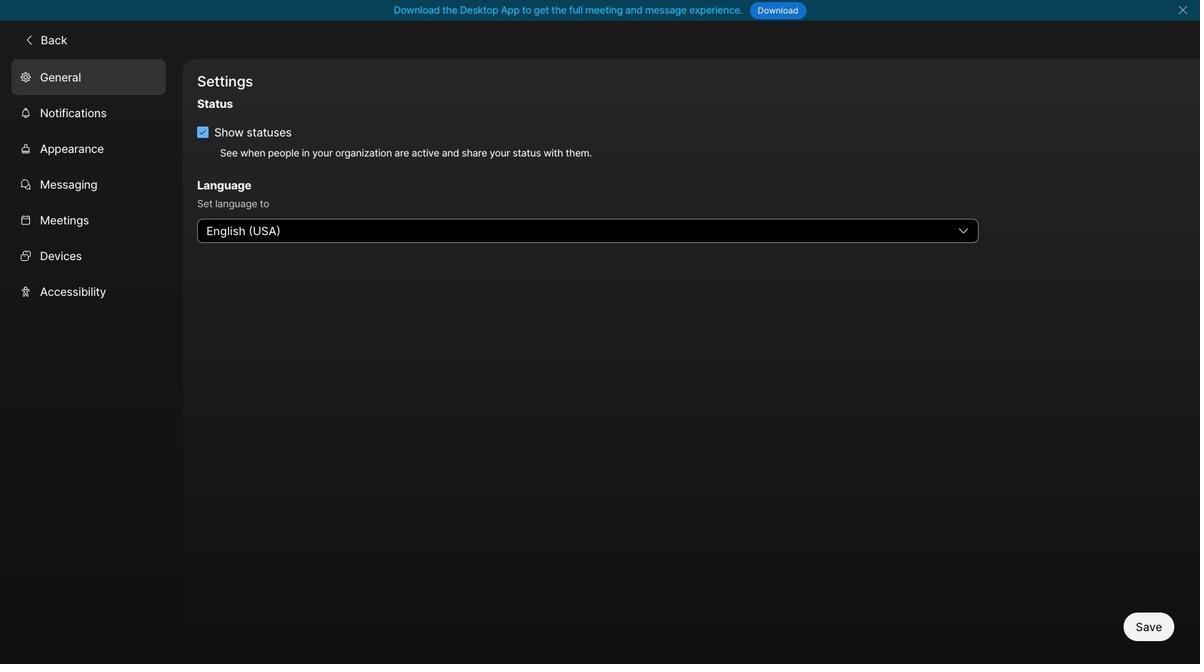 Task type: describe. For each thing, give the bounding box(es) containing it.
notifications tab
[[11, 95, 166, 131]]

settings navigation
[[0, 59, 183, 664]]

general tab
[[11, 59, 166, 95]]

devices tab
[[11, 238, 166, 273]]

messaging tab
[[11, 166, 166, 202]]

cancel_16 image
[[1178, 4, 1189, 16]]

meetings tab
[[11, 202, 166, 238]]



Task type: locate. For each thing, give the bounding box(es) containing it.
appearance tab
[[11, 131, 166, 166]]

accessibility tab
[[11, 273, 166, 309]]



Task type: vqa. For each thing, say whether or not it's contained in the screenshot.
Meetings tab
yes



